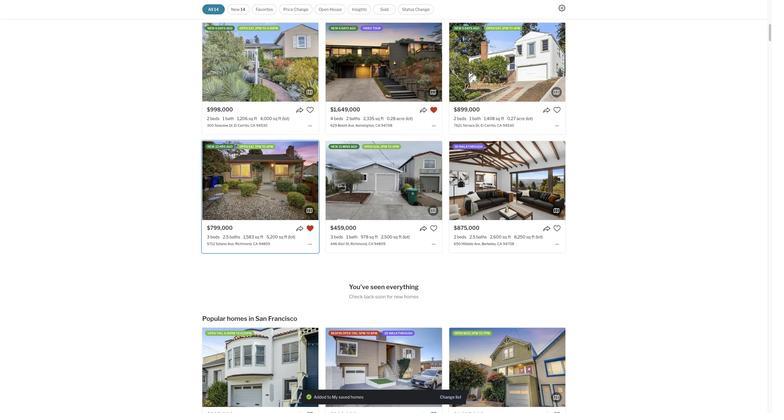 Task type: vqa. For each thing, say whether or not it's contained in the screenshot.
the rightmost El
yes



Task type: locate. For each thing, give the bounding box(es) containing it.
solano
[[216, 242, 227, 246]]

94708 down 0.28
[[381, 123, 393, 128]]

6 down all radio
[[215, 27, 217, 30]]

favorite button image for $998,000
[[307, 106, 314, 114]]

0 horizontal spatial cerrito,
[[238, 123, 250, 128]]

sq right 978 at the left bottom
[[370, 235, 374, 240]]

3
[[207, 235, 210, 240], [331, 235, 333, 240]]

open sun, 2pm to 4pm
[[364, 145, 399, 149]]

ca down 2,335 sq ft
[[376, 123, 381, 128]]

ft right 2,500
[[399, 235, 402, 240]]

94708 down 2,600 sq ft
[[503, 242, 514, 246]]

open sat, 1pm to 4pm
[[240, 145, 273, 149]]

thu,
[[217, 332, 223, 336], [352, 332, 358, 336]]

0 vertical spatial walkthrough
[[459, 145, 483, 149]]

3 beds up 446
[[331, 235, 343, 240]]

section
[[302, 390, 466, 405]]

hilldale
[[462, 242, 474, 246]]

2 horizontal spatial baths
[[477, 235, 487, 240]]

0 vertical spatial homes
[[404, 295, 419, 300]]

ca down 1,583 sq ft
[[253, 242, 258, 246]]

1 horizontal spatial 1 bath
[[346, 235, 358, 240]]

open sat, 2pm to 4:30pm
[[240, 27, 278, 30]]

2 cerrito, from the left
[[485, 123, 497, 128]]

ago for $1,649,000
[[350, 27, 356, 30]]

1 photo of 629 beloit ave, kensington, ca 94708 image from the left
[[210, 23, 326, 102]]

2 photo of 1259 41st ave, san francisco, ca 94122 image from the left
[[450, 328, 566, 407]]

(lot) right 4,000
[[282, 116, 290, 121]]

94708 for $875,000
[[503, 242, 514, 246]]

sq right 2,600
[[503, 235, 507, 240]]

1 for $998,000
[[223, 116, 225, 121]]

4
[[331, 116, 333, 121]]

3 beds up 5712
[[207, 235, 220, 240]]

2 horizontal spatial favorite button image
[[554, 225, 561, 233]]

1 horizontal spatial 5pm
[[472, 332, 478, 336]]

(lot)
[[282, 116, 290, 121], [406, 116, 413, 121], [526, 116, 533, 121], [288, 235, 296, 240], [403, 235, 410, 240], [536, 235, 543, 240]]

0 horizontal spatial 5pm
[[359, 332, 366, 336]]

2pm
[[255, 27, 262, 30], [502, 27, 509, 30], [381, 145, 387, 149]]

2 dr, from the left
[[476, 123, 480, 128]]

2 beds for $875,000
[[454, 235, 467, 240]]

baths up 5712 solano ave, richmond, ca 94805
[[230, 235, 240, 240]]

1 horizontal spatial acre
[[517, 116, 525, 121]]

1 2.5 baths from the left
[[223, 235, 240, 240]]

3d right 8pm
[[385, 332, 389, 336]]

1 horizontal spatial days
[[341, 27, 349, 30]]

2 photo of 577 vienna st, san francisco, ca 94112 image from the left
[[202, 328, 319, 407]]

el for $899,000
[[481, 123, 484, 128]]

1 up the terrace
[[470, 116, 472, 121]]

sq for 5,200
[[279, 235, 284, 240]]

tour
[[373, 27, 381, 30]]

favorite button checkbox
[[430, 106, 438, 114], [554, 225, 561, 233]]

1 horizontal spatial 94530
[[503, 123, 514, 128]]

dr, right the terrace
[[476, 123, 480, 128]]

1 horizontal spatial 3
[[331, 235, 333, 240]]

1 horizontal spatial change
[[415, 7, 430, 12]]

8pm
[[371, 332, 378, 336]]

Status Change radio
[[398, 4, 434, 14]]

days
[[218, 27, 226, 30], [341, 27, 349, 30], [465, 27, 473, 30]]

2 horizontal spatial 1 bath
[[470, 116, 481, 121]]

5pm right wed,
[[472, 332, 478, 336]]

(lot) for $799,000
[[288, 235, 296, 240]]

sq right 1,206
[[249, 116, 253, 121]]

soon
[[375, 295, 386, 300]]

0 horizontal spatial 2.5 baths
[[223, 235, 240, 240]]

ft left 2,500
[[375, 235, 378, 240]]

1 bath up the terrace
[[470, 116, 481, 121]]

2 94530 from the left
[[503, 123, 514, 128]]

0 horizontal spatial 3d
[[385, 332, 389, 336]]

1 horizontal spatial 4pm
[[393, 145, 399, 149]]

6:30pm
[[241, 332, 252, 336]]

1 horizontal spatial 3 beds
[[331, 235, 343, 240]]

1 horizontal spatial 2pm
[[381, 145, 387, 149]]

section containing added to my saved homes
[[302, 390, 466, 405]]

0 horizontal spatial acre
[[397, 116, 405, 121]]

photo of 7621 terrace dr, el cerrito, ca 94530 image
[[333, 23, 450, 102], [450, 23, 566, 102], [566, 23, 682, 102]]

$1,649,000
[[331, 107, 360, 113]]

2 up 300
[[207, 116, 210, 121]]

ago for $799,000
[[226, 145, 233, 149]]

st,
[[346, 242, 350, 246]]

ago for $998,000
[[226, 27, 233, 30]]

41st
[[338, 242, 345, 246]]

3 photo of 629 beloit ave, kensington, ca 94708 image from the left
[[442, 23, 558, 102]]

ft left 8,250
[[508, 235, 511, 240]]

14 inside new option
[[241, 7, 245, 12]]

sq for 8,250
[[527, 235, 531, 240]]

photo of 629 beloit ave, kensington, ca 94708 image
[[210, 23, 326, 102], [326, 23, 442, 102], [442, 23, 558, 102]]

0 horizontal spatial 3 beds
[[207, 235, 220, 240]]

open for open sat, 1pm to 4pm
[[240, 145, 248, 149]]

photo of 650 hilldale ave, berkeley, ca 94708 image
[[333, 141, 450, 220], [450, 141, 566, 220], [566, 141, 682, 220]]

sq right 4,000
[[273, 116, 278, 121]]

2 vertical spatial homes
[[351, 395, 364, 400]]

baths up 650 hilldale ave, berkeley, ca 94708
[[477, 235, 487, 240]]

2 new 6 days ago from the left
[[331, 27, 356, 30]]

change list
[[440, 395, 462, 400]]

new 6 days ago down all radio
[[208, 27, 233, 30]]

1 cerrito, from the left
[[238, 123, 250, 128]]

650
[[454, 242, 461, 246]]

1 bath for $998,000
[[223, 116, 234, 121]]

favorite button image
[[307, 225, 314, 233], [554, 225, 561, 233], [430, 412, 438, 414]]

Insights radio
[[348, 4, 371, 14]]

7pm
[[484, 332, 490, 336]]

$799,000
[[207, 225, 233, 231]]

baths for $875,000
[[477, 235, 487, 240]]

2 horizontal spatial bath
[[473, 116, 481, 121]]

berkeley,
[[482, 242, 497, 246]]

0 horizontal spatial 14
[[214, 7, 219, 12]]

3 photo of 300 seaview dr, el cerrito, ca 94530 image from the left
[[319, 23, 435, 102]]

baths up '629 beloit ave, kensington, ca 94708'
[[350, 116, 360, 121]]

0 horizontal spatial change
[[294, 7, 309, 12]]

price
[[283, 7, 293, 12]]

2pm for $459,000
[[381, 145, 387, 149]]

1 horizontal spatial bath
[[349, 235, 358, 240]]

richmond, down 1,583
[[235, 242, 253, 246]]

1 horizontal spatial favorite button image
[[430, 412, 438, 414]]

0 horizontal spatial 6
[[215, 27, 217, 30]]

change left list
[[440, 395, 455, 400]]

1 2.5 from the left
[[223, 235, 229, 240]]

photo of 446 41st st, richmond, ca 94805 image
[[210, 141, 326, 220], [326, 141, 442, 220], [442, 141, 558, 220]]

bath
[[226, 116, 234, 121], [473, 116, 481, 121], [349, 235, 358, 240]]

open down popular
[[208, 332, 216, 336]]

8,250
[[514, 235, 526, 240]]

1,408
[[484, 116, 495, 121]]

0 horizontal spatial 1 bath
[[223, 116, 234, 121]]

4pm for $899,000
[[514, 27, 521, 30]]

open for open sat, 2pm to 4pm
[[487, 27, 495, 30]]

1 for $899,000
[[470, 116, 472, 121]]

ft right the 5,200
[[284, 235, 287, 240]]

days down all radio
[[218, 27, 226, 30]]

baths
[[350, 116, 360, 121], [230, 235, 240, 240], [477, 235, 487, 240]]

sat,
[[249, 27, 255, 30], [496, 27, 502, 30], [249, 145, 255, 149]]

thu, right redfin
[[352, 332, 358, 336]]

1 vertical spatial 3d
[[385, 332, 389, 336]]

1 bath for $459,000
[[346, 235, 358, 240]]

1 horizontal spatial favorite button checkbox
[[554, 225, 561, 233]]

change inside radio
[[415, 7, 430, 12]]

1 photo of 7621 terrace dr, el cerrito, ca 94530 image from the left
[[333, 23, 450, 102]]

4:30pm left 6:30pm
[[224, 332, 235, 336]]

ca for 629 beloit ave, kensington, ca 94708
[[376, 123, 381, 128]]

new for $998,000
[[208, 27, 215, 30]]

1 vertical spatial 4:30pm
[[224, 332, 235, 336]]

0 horizontal spatial favorite button checkbox
[[430, 106, 438, 114]]

1 3 beds from the left
[[207, 235, 220, 240]]

2 horizontal spatial 4pm
[[514, 27, 521, 30]]

days for $1,649,000
[[341, 27, 349, 30]]

ave, for $1,649,000
[[348, 123, 355, 128]]

3 photo of 50 burlwood dr, san francisco, ca 94127 image from the left
[[442, 328, 558, 407]]

ft for 8,250 sq ft (lot)
[[532, 235, 535, 240]]

1 thu, from the left
[[217, 332, 223, 336]]

2 beds
[[207, 116, 220, 121], [454, 116, 467, 121], [454, 235, 467, 240]]

1 3 from the left
[[207, 235, 210, 240]]

to for open wed, 5pm to 7pm
[[479, 332, 483, 336]]

94805 down 2,500
[[374, 242, 386, 246]]

ft for 2,335 sq ft
[[381, 116, 384, 121]]

0 vertical spatial favorite button checkbox
[[430, 106, 438, 114]]

beds up 650
[[457, 235, 467, 240]]

1 horizontal spatial 3d
[[455, 145, 459, 149]]

3d walkthrough down the terrace
[[455, 145, 483, 149]]

2.5 up solano at the left bottom
[[223, 235, 229, 240]]

to
[[262, 27, 266, 30], [509, 27, 513, 30], [262, 145, 266, 149], [388, 145, 392, 149], [236, 332, 240, 336], [366, 332, 370, 336], [479, 332, 483, 336]]

homes
[[404, 295, 419, 300], [227, 315, 247, 323], [351, 395, 364, 400]]

2 beds for $998,000
[[207, 116, 220, 121]]

2 horizontal spatial change
[[440, 395, 455, 400]]

1 horizontal spatial baths
[[350, 116, 360, 121]]

open
[[319, 7, 329, 12]]

2 horizontal spatial 1
[[470, 116, 472, 121]]

sq right 8,250
[[527, 235, 531, 240]]

ft left the 5,200
[[260, 235, 264, 240]]

1 horizontal spatial 6
[[339, 27, 341, 30]]

homes left in
[[227, 315, 247, 323]]

option group containing all
[[202, 4, 434, 14]]

new down house
[[331, 27, 338, 30]]

1 horizontal spatial 14
[[241, 7, 245, 12]]

ft left 0.28
[[381, 116, 384, 121]]

2,500 sq ft (lot)
[[381, 235, 410, 240]]

sat, for $799,000
[[249, 145, 255, 149]]

change inside option
[[294, 7, 309, 12]]

open down 'new 14'
[[240, 27, 248, 30]]

photo of 300 seaview dr, el cerrito, ca 94530 image
[[86, 23, 203, 102], [202, 23, 319, 102], [319, 23, 435, 102]]

1 new 6 days ago from the left
[[208, 27, 233, 30]]

(lot) right 8,250
[[536, 235, 543, 240]]

3 up 5712
[[207, 235, 210, 240]]

1 94530 from the left
[[256, 123, 268, 128]]

favorite button checkbox for open sat, 1pm to 4pm
[[307, 225, 314, 233]]

ca down 978 sq ft
[[369, 242, 374, 246]]

2 horizontal spatial homes
[[404, 295, 419, 300]]

1 days from the left
[[218, 27, 226, 30]]

ft right 4,000
[[278, 116, 281, 121]]

ft for 1,583 sq ft
[[260, 235, 264, 240]]

ft for 1,206 sq ft
[[254, 116, 257, 121]]

2 photo of 300 seaview dr, el cerrito, ca 94530 image from the left
[[202, 23, 319, 102]]

1 14 from the left
[[214, 7, 219, 12]]

change right status
[[415, 7, 430, 12]]

my
[[332, 395, 338, 400]]

status change
[[402, 7, 430, 12]]

1 horizontal spatial new 6 days ago
[[331, 27, 356, 30]]

poplar
[[216, 5, 227, 9]]

sq right the 5,200
[[279, 235, 284, 240]]

(lot) right 2,500
[[403, 235, 410, 240]]

san
[[255, 315, 267, 323]]

0 vertical spatial 4:30pm
[[267, 27, 278, 30]]

new down all
[[208, 27, 215, 30]]

14
[[214, 7, 219, 12], [241, 7, 245, 12]]

added
[[314, 395, 327, 400]]

0 horizontal spatial baths
[[230, 235, 240, 240]]

0 horizontal spatial el
[[234, 123, 237, 128]]

homes right new
[[404, 295, 419, 300]]

favorite button checkbox
[[307, 106, 314, 114], [554, 106, 561, 114], [307, 225, 314, 233], [430, 225, 438, 233], [307, 412, 314, 414], [430, 412, 438, 414], [554, 412, 561, 414]]

(lot) for $998,000
[[282, 116, 290, 121]]

(lot) right 0.27
[[526, 116, 533, 121]]

walkthrough right 8pm
[[389, 332, 413, 336]]

2.5 baths up 5712 solano ave, richmond, ca 94805
[[223, 235, 240, 240]]

0.27 acre (lot)
[[508, 116, 533, 121]]

Sold radio
[[374, 4, 396, 14]]

list
[[456, 395, 462, 400]]

richmond, down 978 at the left bottom
[[351, 242, 368, 246]]

ft for 4,000 sq ft (lot)
[[278, 116, 281, 121]]

1 dr, from the left
[[229, 123, 233, 128]]

sq right 1,408
[[496, 116, 501, 121]]

ago left video
[[350, 27, 356, 30]]

2 5pm from the left
[[472, 332, 478, 336]]

1 vertical spatial homes
[[227, 315, 247, 323]]

2 photo of 5712 solano ave, richmond, ca 94805 image from the left
[[202, 141, 319, 220]]

ago for $899,000
[[473, 27, 480, 30]]

0 horizontal spatial homes
[[227, 315, 247, 323]]

acre for $1,649,000
[[397, 116, 405, 121]]

2 thu, from the left
[[352, 332, 358, 336]]

(lot) right 0.28
[[406, 116, 413, 121]]

2 2.5 from the left
[[470, 235, 476, 240]]

ca for 650 hilldale ave, berkeley, ca 94708
[[498, 242, 502, 246]]

favorite button image for $875,000
[[554, 225, 561, 233]]

0 horizontal spatial 94708
[[381, 123, 393, 128]]

favorite button checkbox for open sun, 2pm to 4pm
[[430, 225, 438, 233]]

1 vertical spatial 94708
[[503, 242, 514, 246]]

4pm for $799,000
[[267, 145, 273, 149]]

option group
[[202, 4, 434, 14]]

1 6 from the left
[[215, 27, 217, 30]]

2 beds up 7621
[[454, 116, 467, 121]]

Open House radio
[[315, 4, 346, 14]]

homes right saved
[[351, 395, 364, 400]]

1 bath up seaview
[[223, 116, 234, 121]]

94530 for $998,000
[[256, 123, 268, 128]]

ft for 2,500 sq ft (lot)
[[399, 235, 402, 240]]

ave, down 2 baths
[[348, 123, 355, 128]]

1 horizontal spatial walkthrough
[[459, 145, 483, 149]]

new
[[231, 7, 240, 12]]

ave,
[[227, 5, 234, 9], [352, 5, 359, 9], [348, 123, 355, 128], [228, 242, 235, 246], [474, 242, 481, 246]]

ca down 2,600 sq ft
[[498, 242, 502, 246]]

ft left 4,000
[[254, 116, 257, 121]]

1 photo of 650 hilldale ave, berkeley, ca 94708 image from the left
[[333, 141, 450, 220]]

2 14 from the left
[[241, 7, 245, 12]]

ft
[[254, 116, 257, 121], [278, 116, 281, 121], [381, 116, 384, 121], [501, 116, 504, 121], [260, 235, 264, 240], [284, 235, 287, 240], [375, 235, 378, 240], [399, 235, 402, 240], [508, 235, 511, 240], [532, 235, 535, 240]]

1 photo of 5712 solano ave, richmond, ca 94805 image from the left
[[86, 141, 203, 220]]

1 horizontal spatial 4:30pm
[[267, 27, 278, 30]]

ave, right poplar
[[227, 5, 234, 9]]

sat, for $899,000
[[496, 27, 502, 30]]

ago right hrs
[[226, 145, 233, 149]]

mins
[[343, 145, 350, 149]]

94530
[[256, 123, 268, 128], [503, 123, 514, 128]]

1 vertical spatial favorite button checkbox
[[554, 225, 561, 233]]

0 horizontal spatial walkthrough
[[389, 332, 413, 336]]

all 14
[[208, 7, 219, 12]]

2 beds for $899,000
[[454, 116, 467, 121]]

2 acre from the left
[[517, 116, 525, 121]]

14 inside all radio
[[214, 7, 219, 12]]

0 horizontal spatial new 6 days ago
[[208, 27, 233, 30]]

1 horizontal spatial thu,
[[352, 332, 358, 336]]

open for open sat, 2pm to 4:30pm
[[240, 27, 248, 30]]

2.5 baths for $875,000
[[470, 235, 487, 240]]

4:30pm down favorites radio
[[267, 27, 278, 30]]

to for open sun, 2pm to 4pm
[[388, 145, 392, 149]]

1,583 sq ft
[[244, 235, 264, 240]]

el for $998,000
[[234, 123, 237, 128]]

0 horizontal spatial days
[[218, 27, 226, 30]]

0 horizontal spatial dr,
[[229, 123, 233, 128]]

94805 down the 5,200
[[259, 242, 270, 246]]

0 horizontal spatial thu,
[[217, 332, 223, 336]]

0 horizontal spatial 4:30pm
[[224, 332, 235, 336]]

new left 22
[[208, 145, 215, 149]]

1 horizontal spatial cerrito,
[[485, 123, 497, 128]]

0 horizontal spatial 3
[[207, 235, 210, 240]]

1 horizontal spatial 2.5
[[470, 235, 476, 240]]

ft for 978 sq ft
[[375, 235, 378, 240]]

photo of 1259 41st ave, san francisco, ca 94122 image
[[333, 328, 450, 407], [450, 328, 566, 407], [566, 328, 682, 407]]

sq for 2,500
[[394, 235, 398, 240]]

4pm
[[514, 27, 521, 30], [267, 145, 273, 149], [393, 145, 399, 149]]

2 for $899,000
[[454, 116, 457, 121]]

0 horizontal spatial favorite button image
[[307, 225, 314, 233]]

beds
[[210, 116, 220, 121], [334, 116, 343, 121], [457, 116, 467, 121], [211, 235, 220, 240], [334, 235, 343, 240], [457, 235, 467, 240]]

6 for $1,649,000
[[339, 27, 341, 30]]

2 2.5 baths from the left
[[470, 235, 487, 240]]

sq for 2,335
[[376, 116, 380, 121]]

new left "21"
[[331, 145, 338, 149]]

5,200 sq ft (lot)
[[267, 235, 296, 240]]

dr, for $899,000
[[476, 123, 480, 128]]

2 up 7621
[[454, 116, 457, 121]]

1 horizontal spatial 94708
[[503, 242, 514, 246]]

14 right all
[[214, 7, 219, 12]]

0 horizontal spatial bath
[[226, 116, 234, 121]]

days for $998,000
[[218, 27, 226, 30]]

2 3 from the left
[[331, 235, 333, 240]]

days right the '5' at the top right
[[465, 27, 473, 30]]

beds right 4 in the left top of the page
[[334, 116, 343, 121]]

2 6 from the left
[[339, 27, 341, 30]]

sq right 1,583
[[255, 235, 260, 240]]

photo of 50 burlwood dr, san francisco, ca 94127 image
[[210, 328, 326, 407], [326, 328, 442, 407], [442, 328, 558, 407]]

New radio
[[227, 4, 250, 14]]

ago down new
[[226, 27, 233, 30]]

0 horizontal spatial 4pm
[[267, 145, 273, 149]]

2
[[207, 116, 210, 121], [347, 116, 349, 121], [454, 116, 457, 121], [454, 235, 457, 240]]

1 el from the left
[[234, 123, 237, 128]]

el
[[234, 123, 237, 128], [481, 123, 484, 128]]

bath up 446 41st st, richmond, ca 94805
[[349, 235, 358, 240]]

94708
[[381, 123, 393, 128], [503, 242, 514, 246]]

Favorites radio
[[252, 4, 277, 14]]

1 horizontal spatial dr,
[[476, 123, 480, 128]]

0 horizontal spatial 2.5
[[223, 235, 229, 240]]

3d walkthrough right 8pm
[[385, 332, 413, 336]]

0 horizontal spatial 1
[[223, 116, 225, 121]]

94805 up open sat, 2pm to 4:30pm at the left
[[259, 5, 270, 9]]

6
[[215, 27, 217, 30], [339, 27, 341, 30]]

photo of 5712 solano ave, richmond, ca 94805 image
[[86, 141, 203, 220], [202, 141, 319, 220], [319, 141, 435, 220]]

new
[[394, 295, 403, 300]]

bath for $459,000
[[349, 235, 358, 240]]

el right the terrace
[[481, 123, 484, 128]]

1 horizontal spatial 3d walkthrough
[[455, 145, 483, 149]]

2 3 beds from the left
[[331, 235, 343, 240]]

4pm for $459,000
[[393, 145, 399, 149]]

0 horizontal spatial 94530
[[256, 123, 268, 128]]

3 days from the left
[[465, 27, 473, 30]]

ago right "mins"
[[351, 145, 357, 149]]

photo of 577 vienna st, san francisco, ca 94112 image
[[86, 328, 203, 407], [202, 328, 319, 407], [319, 328, 435, 407]]

2 up 650
[[454, 235, 457, 240]]

3 up 446
[[331, 235, 333, 240]]

Price Change radio
[[279, 4, 313, 14]]

1 horizontal spatial 1
[[346, 235, 348, 240]]

2.5 baths up 650 hilldale ave, berkeley, ca 94708
[[470, 235, 487, 240]]

cerrito, down 1,408
[[485, 123, 497, 128]]

sq for 4,000
[[273, 116, 278, 121]]

3 beds
[[207, 235, 220, 240], [331, 235, 343, 240]]

1 horizontal spatial el
[[481, 123, 484, 128]]

open left 1pm
[[240, 145, 248, 149]]

7621 terrace dr, el cerrito, ca 94530
[[454, 123, 514, 128]]

new
[[208, 27, 215, 30], [331, 27, 338, 30], [455, 27, 462, 30], [208, 145, 215, 149], [331, 145, 338, 149]]

sold
[[381, 7, 389, 12]]

2.5 for $799,000
[[223, 235, 229, 240]]

richmond, for $459,000
[[351, 242, 368, 246]]

wed,
[[464, 332, 471, 336]]

1 horizontal spatial 2.5 baths
[[470, 235, 487, 240]]

bath up 7621 terrace dr, el cerrito, ca 94530
[[473, 116, 481, 121]]

to for open sat, 2pm to 4:30pm
[[262, 27, 266, 30]]

0 horizontal spatial 2pm
[[255, 27, 262, 30]]

bath for $998,000
[[226, 116, 234, 121]]

1 acre from the left
[[397, 116, 405, 121]]

el right seaview
[[234, 123, 237, 128]]

2 horizontal spatial days
[[465, 27, 473, 30]]

1 vertical spatial 3d walkthrough
[[385, 332, 413, 336]]

beds up 41st
[[334, 235, 343, 240]]

2 photo of 7621 terrace dr, el cerrito, ca 94530 image from the left
[[450, 23, 566, 102]]

2 el from the left
[[481, 123, 484, 128]]

ft right 8,250
[[532, 235, 535, 240]]

2 days from the left
[[341, 27, 349, 30]]

ca for 446 41st st, richmond, ca 94805
[[369, 242, 374, 246]]

3 for $459,000
[[331, 235, 333, 240]]

new 22 hrs ago
[[208, 145, 233, 149]]

2 horizontal spatial 2pm
[[502, 27, 509, 30]]

change right the price
[[294, 7, 309, 12]]

favorite button checkbox for open sat, 2pm to 4:30pm
[[307, 106, 314, 114]]

2 beds up 650
[[454, 235, 467, 240]]

3d walkthrough
[[455, 145, 483, 149], [385, 332, 413, 336]]

dr, right seaview
[[229, 123, 233, 128]]

favorite button image
[[307, 106, 314, 114], [430, 106, 438, 114], [554, 106, 561, 114], [430, 225, 438, 233], [307, 412, 314, 414], [554, 412, 561, 414]]

0 vertical spatial 94708
[[381, 123, 393, 128]]

ago right the '5' at the top right
[[473, 27, 480, 30]]

2 photo of 629 beloit ave, kensington, ca 94708 image from the left
[[326, 23, 442, 102]]

2.5 baths for $799,000
[[223, 235, 240, 240]]

beds up 7621
[[457, 116, 467, 121]]



Task type: describe. For each thing, give the bounding box(es) containing it.
2,335 sq ft
[[364, 116, 384, 121]]

1 photo of 446 41st st, richmond, ca 94805 image from the left
[[210, 141, 326, 220]]

ft for 1,408 sq ft
[[501, 116, 504, 121]]

300 seaview dr, el cerrito, ca 94530
[[207, 123, 268, 128]]

all
[[208, 7, 213, 12]]

0.28
[[387, 116, 396, 121]]

new for $899,000
[[455, 27, 462, 30]]

price change
[[283, 7, 309, 12]]

2,335
[[364, 116, 375, 121]]

sq for 1,206
[[249, 116, 253, 121]]

beloit
[[338, 123, 347, 128]]

beds for $1,649,000
[[334, 116, 343, 121]]

$875,000
[[454, 225, 480, 231]]

3 photo of 7621 terrace dr, el cerrito, ca 94530 image from the left
[[566, 23, 682, 102]]

978 sq ft
[[361, 235, 378, 240]]

ave, left albany,
[[352, 5, 359, 9]]

2 baths
[[347, 116, 360, 121]]

5712 solano ave, richmond, ca 94805
[[207, 242, 270, 246]]

open thu, 4:30pm to 6:30pm
[[208, 332, 252, 336]]

change for price change
[[294, 7, 309, 12]]

300
[[207, 123, 214, 128]]

21
[[339, 145, 342, 149]]

2 for $998,000
[[207, 116, 210, 121]]

3 photo of 5712 solano ave, richmond, ca 94805 image from the left
[[319, 141, 435, 220]]

favorite button image for $459,000
[[430, 225, 438, 233]]

in
[[249, 315, 254, 323]]

video tour
[[363, 27, 381, 30]]

video
[[363, 27, 372, 30]]

open for open sun, 2pm to 4pm
[[364, 145, 373, 149]]

2 for $875,000
[[454, 235, 457, 240]]

sat, for $998,000
[[249, 27, 255, 30]]

650 hilldale ave, berkeley, ca 94708
[[454, 242, 514, 246]]

1530
[[207, 5, 216, 9]]

new for $1,649,000
[[331, 27, 338, 30]]

602 masonic ave, albany, ca 94706
[[331, 5, 389, 9]]

4,000
[[260, 116, 272, 121]]

ca for 5712 solano ave, richmond, ca 94805
[[253, 242, 258, 246]]

ago for $459,000
[[351, 145, 357, 149]]

new 6 days ago for $998,000
[[208, 27, 233, 30]]

1 photo of 577 vienna st, san francisco, ca 94112 image from the left
[[86, 328, 203, 407]]

7621
[[454, 123, 462, 128]]

2.5 for $875,000
[[470, 235, 476, 240]]

94708 for $1,649,000
[[381, 123, 393, 128]]

beds for $998,000
[[210, 116, 220, 121]]

change list button
[[440, 395, 462, 400]]

sq for 1,583
[[255, 235, 260, 240]]

to for open thu, 4:30pm to 6:30pm
[[236, 332, 240, 336]]

ave, for $875,000
[[474, 242, 481, 246]]

1 for $459,000
[[346, 235, 348, 240]]

hrs
[[220, 145, 226, 149]]

richmond, left "favorites"
[[235, 5, 252, 9]]

1,206 sq ft
[[237, 116, 257, 121]]

ca down 1,408 sq ft in the right top of the page
[[497, 123, 502, 128]]

5,200
[[267, 235, 278, 240]]

629 beloit ave, kensington, ca 94708
[[331, 123, 393, 128]]

you've seen everything
[[349, 284, 419, 291]]

1,408 sq ft
[[484, 116, 504, 121]]

check
[[349, 295, 363, 300]]

5712
[[207, 242, 215, 246]]

94706
[[378, 5, 389, 9]]

$998,000
[[207, 107, 233, 113]]

22
[[215, 145, 219, 149]]

status
[[402, 7, 415, 12]]

1pm
[[255, 145, 261, 149]]

1 photo of 300 seaview dr, el cerrito, ca 94530 image from the left
[[86, 23, 203, 102]]

$899,000
[[454, 107, 480, 113]]

cerrito, for $998,000
[[238, 123, 250, 128]]

to for open sat, 1pm to 4pm
[[262, 145, 266, 149]]

3 beds for $459,000
[[331, 235, 343, 240]]

14 for all 14
[[214, 7, 219, 12]]

629
[[331, 123, 337, 128]]

favorite button image for $799,000
[[307, 225, 314, 233]]

3 photo of 446 41st st, richmond, ca 94805 image from the left
[[442, 141, 558, 220]]

1 photo of 1259 41st ave, san francisco, ca 94122 image from the left
[[333, 328, 450, 407]]

redfin
[[331, 332, 342, 336]]

All radio
[[202, 4, 225, 14]]

open for open wed, 5pm to 7pm
[[455, 332, 463, 336]]

popular
[[202, 315, 226, 323]]

ave, for $799,000
[[228, 242, 235, 246]]

1,206
[[237, 116, 248, 121]]

1 horizontal spatial homes
[[351, 395, 364, 400]]

open house
[[319, 7, 342, 12]]

(lot) for $875,000
[[536, 235, 543, 240]]

favorite button image for $1,649,000
[[430, 106, 438, 114]]

ca for 602 masonic ave, albany, ca 94706
[[372, 5, 377, 9]]

seaview
[[215, 123, 228, 128]]

14 for new 14
[[241, 7, 245, 12]]

favorites
[[256, 7, 273, 12]]

2 photo of 650 hilldale ave, berkeley, ca 94708 image from the left
[[450, 141, 566, 220]]

bath for $899,000
[[473, 116, 481, 121]]

1 5pm from the left
[[359, 332, 366, 336]]

acre for $899,000
[[517, 116, 525, 121]]

0.28 acre (lot)
[[387, 116, 413, 121]]

change inside button
[[440, 395, 455, 400]]

978
[[361, 235, 369, 240]]

2,600
[[490, 235, 502, 240]]

0 vertical spatial 3d walkthrough
[[455, 145, 483, 149]]

1 bath for $899,000
[[470, 116, 481, 121]]

94530 for $899,000
[[503, 123, 514, 128]]

open right redfin
[[343, 332, 351, 336]]

2 photo of 446 41st st, richmond, ca 94805 image from the left
[[326, 141, 442, 220]]

2 photo of 50 burlwood dr, san francisco, ca 94127 image from the left
[[326, 328, 442, 407]]

ca down 1,206 sq ft
[[251, 123, 255, 128]]

4,000 sq ft (lot)
[[260, 116, 290, 121]]

baths for $799,000
[[230, 235, 240, 240]]

1530 poplar ave, richmond, ca 94805
[[207, 5, 270, 9]]

2 up beloit
[[347, 116, 349, 121]]

favorite button image for $899,000
[[554, 106, 561, 114]]

insights
[[352, 7, 367, 12]]

saved
[[339, 395, 350, 400]]

2,600 sq ft
[[490, 235, 511, 240]]

3 for $799,000
[[207, 235, 210, 240]]

ft for 5,200 sq ft (lot)
[[284, 235, 287, 240]]

0 horizontal spatial 3d walkthrough
[[385, 332, 413, 336]]

cerrito, for $899,000
[[485, 123, 497, 128]]

masonic
[[338, 5, 352, 9]]

seen
[[371, 284, 385, 291]]

446
[[331, 242, 337, 246]]

446 41st st, richmond, ca 94805
[[331, 242, 386, 246]]

0 vertical spatial 3d
[[455, 145, 459, 149]]

everything
[[386, 284, 419, 291]]

3 beds for $799,000
[[207, 235, 220, 240]]

6 for $998,000
[[215, 27, 217, 30]]

open wed, 5pm to 7pm
[[455, 332, 490, 336]]

0.27
[[508, 116, 516, 121]]

94805 for $459,000
[[374, 242, 386, 246]]

1 photo of 50 burlwood dr, san francisco, ca 94127 image from the left
[[210, 328, 326, 407]]

added to my saved homes
[[314, 395, 364, 400]]

open sat, 2pm to 4pm
[[487, 27, 521, 30]]

francisco
[[268, 315, 297, 323]]

sq for 978
[[370, 235, 374, 240]]

days for $899,000
[[465, 27, 473, 30]]

richmond, for $799,000
[[235, 242, 253, 246]]

3 photo of 1259 41st ave, san francisco, ca 94122 image from the left
[[566, 328, 682, 407]]

ca for 1530 poplar ave, richmond, ca 94805
[[253, 5, 258, 9]]

new for $799,000
[[208, 145, 215, 149]]

5
[[462, 27, 464, 30]]

2pm for $899,000
[[502, 27, 509, 30]]

change for status change
[[415, 7, 430, 12]]

dr, for $998,000
[[229, 123, 233, 128]]

2,500
[[381, 235, 393, 240]]

to
[[327, 395, 331, 400]]

sq for 2,600
[[503, 235, 507, 240]]

8,250 sq ft (lot)
[[514, 235, 543, 240]]

1 vertical spatial walkthrough
[[389, 332, 413, 336]]

1,583
[[244, 235, 254, 240]]

check back soon for new homes
[[349, 295, 419, 300]]

3 photo of 577 vienna st, san francisco, ca 94112 image from the left
[[319, 328, 435, 407]]

open for open thu, 4:30pm to 6:30pm
[[208, 332, 216, 336]]

new 14
[[231, 7, 245, 12]]

4 beds
[[331, 116, 343, 121]]

beds for $799,000
[[211, 235, 220, 240]]

back
[[364, 295, 374, 300]]

baths for $1,649,000
[[350, 116, 360, 121]]

sq for 1,408
[[496, 116, 501, 121]]

3 photo of 650 hilldale ave, berkeley, ca 94708 image from the left
[[566, 141, 682, 220]]

popular homes in san francisco
[[202, 315, 297, 323]]

you've
[[349, 284, 369, 291]]

favorite button checkbox for 3d walkthrough
[[430, 412, 438, 414]]

beds for $899,000
[[457, 116, 467, 121]]



